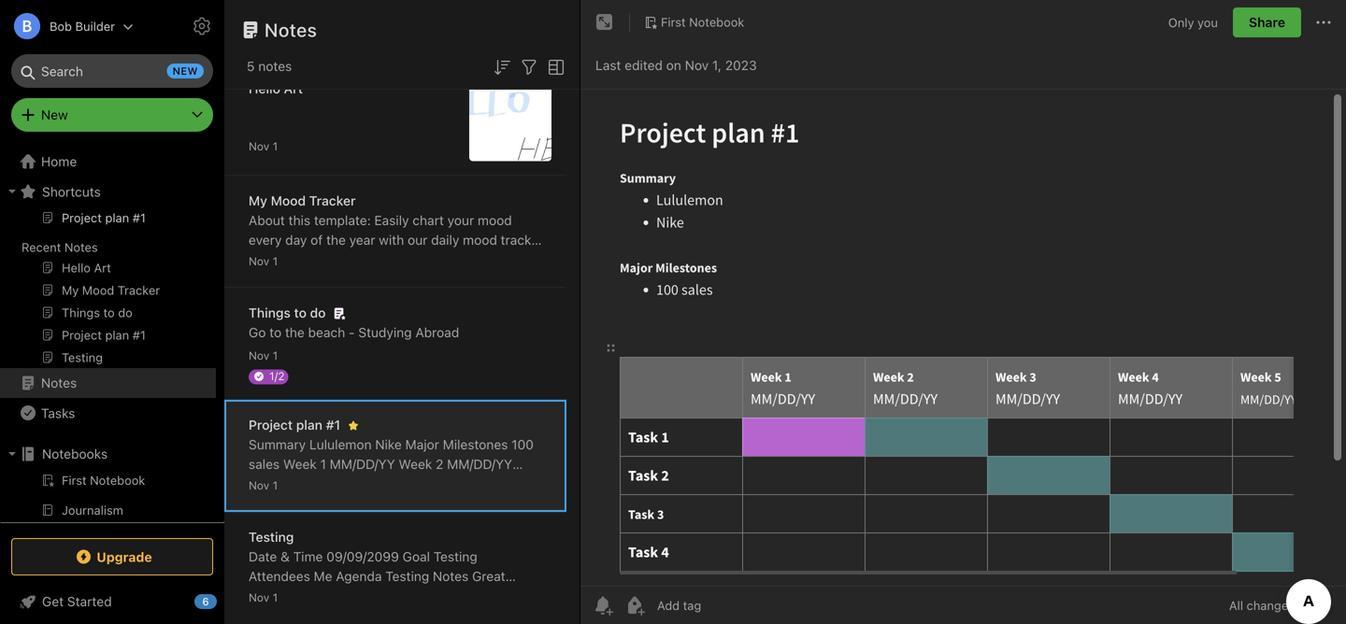 Task type: locate. For each thing, give the bounding box(es) containing it.
week
[[283, 457, 317, 472], [399, 457, 432, 472], [249, 476, 282, 492], [366, 476, 400, 492], [484, 476, 518, 492]]

notes
[[265, 19, 317, 41], [64, 240, 98, 254], [41, 375, 77, 391], [433, 569, 469, 584]]

2 vertical spatial testing
[[385, 569, 429, 584]]

1 horizontal spatial 2
[[436, 457, 444, 472]]

the right the of
[[326, 232, 346, 248]]

0 vertical spatial 2
[[436, 457, 444, 472]]

3 down summary
[[286, 476, 294, 492]]

task
[[318, 496, 345, 511], [358, 496, 386, 511], [401, 496, 428, 511], [443, 496, 471, 511]]

3 down major
[[432, 496, 440, 511]]

home link
[[0, 147, 224, 177]]

2023
[[725, 58, 757, 73]]

meeting down 'assignee'
[[344, 608, 393, 624]]

4 task from the left
[[443, 496, 471, 511]]

2 nov 1 from the top
[[249, 255, 278, 268]]

more actions image
[[1313, 11, 1335, 34]]

4 nov 1 from the top
[[249, 479, 278, 492]]

tasks
[[41, 406, 75, 421]]

5
[[247, 58, 255, 74], [521, 476, 529, 492]]

notes up clean
[[433, 569, 469, 584]]

0 horizontal spatial to
[[269, 325, 282, 340]]

1 up 09/09/2099
[[349, 496, 355, 511]]

the down track at top left
[[499, 252, 519, 267]]

1 down sales at the bottom left of the page
[[273, 479, 278, 492]]

to left do
[[294, 305, 307, 321]]

only
[[1169, 15, 1194, 29]]

5 up hello
[[247, 58, 255, 74]]

click
[[325, 252, 354, 267]]

notes down action
[[249, 608, 282, 624]]

status
[[386, 589, 425, 604]]

1,
[[712, 58, 722, 73]]

week down nike on the bottom left
[[366, 476, 400, 492]]

testing up date
[[249, 530, 294, 545]]

1 horizontal spatial 5
[[521, 476, 529, 492]]

actio...
[[459, 608, 500, 624]]

1 horizontal spatial 4
[[474, 496, 483, 511]]

tree
[[0, 147, 224, 625]]

meeting down great
[[485, 589, 534, 604]]

nov 1 down go on the bottom left of page
[[249, 349, 278, 362]]

0 horizontal spatial the
[[285, 325, 305, 340]]

new
[[41, 107, 68, 122]]

nov 1 up my
[[249, 140, 278, 153]]

1 vertical spatial 5
[[521, 476, 529, 492]]

meeting
[[485, 589, 534, 604], [344, 608, 393, 624]]

about
[[249, 213, 285, 228]]

thumbnail image
[[469, 79, 552, 161]]

task up goal
[[401, 496, 428, 511]]

nov 1 up cell
[[249, 255, 278, 268]]

to for the
[[269, 325, 282, 340]]

5 nov 1 from the top
[[249, 591, 278, 604]]

week down summary
[[283, 457, 317, 472]]

assignee
[[327, 589, 382, 604]]

3 nov 1 from the top
[[249, 349, 278, 362]]

only you
[[1169, 15, 1218, 29]]

1 horizontal spatial testing
[[385, 569, 429, 584]]

4 left le...
[[474, 496, 483, 511]]

notebooks link
[[0, 439, 216, 469]]

1 down attendees
[[273, 591, 278, 604]]

1 vertical spatial 3
[[432, 496, 440, 511]]

testing date & time 09/09/2099 goal testing attendees me agenda testing notes great action items assignee status clean up meeting notes send out meeting notes and actio...
[[249, 530, 534, 624]]

0 vertical spatial meeting
[[485, 589, 534, 604]]

0 vertical spatial to
[[435, 252, 447, 267]]

task left le...
[[443, 496, 471, 511]]

share
[[1249, 14, 1286, 30]]

testing
[[249, 530, 294, 545], [434, 549, 478, 565], [385, 569, 429, 584]]

2 down nike on the bottom left
[[389, 496, 397, 511]]

2 horizontal spatial the
[[499, 252, 519, 267]]

mood up change
[[463, 232, 497, 248]]

2 down major
[[436, 457, 444, 472]]

1 task from the left
[[318, 496, 345, 511]]

about this template: easily chart your mood every day of the year with our daily mood track er template. click each square to change the cell background accordin...
[[249, 213, 538, 287]]

week down sales at the bottom left of the page
[[249, 476, 282, 492]]

Help and Learning task checklist field
[[0, 587, 224, 617]]

nov 1 for date & time 09/09/2099 goal testing attendees me agenda testing notes great action items assignee status clean up meeting notes send out meeting notes and actio...
[[249, 591, 278, 604]]

1/2
[[269, 370, 285, 383]]

1
[[273, 140, 278, 153], [273, 255, 278, 268], [273, 349, 278, 362], [320, 457, 326, 472], [273, 479, 278, 492], [349, 496, 355, 511], [273, 591, 278, 604]]

5 inside summary lululemon nike major milestones 100 sales week 1 mm/dd/yy week 2 mm/dd/yy week 3 mm/dd/yy week 4 mm/dd/yy week 5 mm/dd/yy task 1 task 2 task 3 task 4 le...
[[521, 476, 529, 492]]

0 vertical spatial 4
[[403, 476, 412, 492]]

1 vertical spatial testing
[[434, 549, 478, 565]]

studying
[[358, 325, 412, 340]]

testing up status
[[385, 569, 429, 584]]

started
[[67, 594, 112, 610]]

new button
[[11, 98, 213, 132]]

1 horizontal spatial 3
[[432, 496, 440, 511]]

mood
[[478, 213, 512, 228], [463, 232, 497, 248]]

group
[[0, 469, 216, 559]]

get
[[42, 594, 64, 610]]

recent notes
[[22, 240, 98, 254]]

notes up 5 notes
[[265, 19, 317, 41]]

testing up great
[[434, 549, 478, 565]]

nov down go on the bottom left of page
[[249, 349, 270, 362]]

View options field
[[540, 54, 568, 78]]

0 horizontal spatial 2
[[389, 496, 397, 511]]

2 horizontal spatial to
[[435, 252, 447, 267]]

1 horizontal spatial the
[[326, 232, 346, 248]]

expand note image
[[594, 11, 616, 34]]

hello
[[249, 81, 280, 96]]

new search field
[[24, 54, 204, 88]]

add tag image
[[624, 595, 646, 617]]

hello art
[[249, 81, 303, 96]]

0 vertical spatial the
[[326, 232, 346, 248]]

summary
[[249, 437, 306, 453]]

nov
[[685, 58, 709, 73], [249, 140, 270, 153], [249, 255, 270, 268], [249, 349, 270, 362], [249, 479, 270, 492], [249, 591, 270, 604]]

year
[[349, 232, 375, 248]]

1 horizontal spatial to
[[294, 305, 307, 321]]

0 vertical spatial 3
[[286, 476, 294, 492]]

background
[[273, 272, 345, 287]]

Sort options field
[[491, 54, 513, 78]]

0 horizontal spatial 5
[[247, 58, 255, 74]]

do
[[310, 305, 326, 321]]

note window element
[[581, 0, 1346, 625]]

4 down major
[[403, 476, 412, 492]]

shortcuts
[[42, 184, 101, 199]]

notes up hello art
[[258, 58, 292, 74]]

0 vertical spatial testing
[[249, 530, 294, 545]]

1 vertical spatial to
[[294, 305, 307, 321]]

1 vertical spatial 4
[[474, 496, 483, 511]]

task up time
[[318, 496, 345, 511]]

2 vertical spatial to
[[269, 325, 282, 340]]

notes link
[[0, 368, 216, 398]]

0 vertical spatial 5
[[247, 58, 255, 74]]

daily
[[431, 232, 459, 248]]

1 vertical spatial the
[[499, 252, 519, 267]]

to down daily
[[435, 252, 447, 267]]

to
[[435, 252, 447, 267], [294, 305, 307, 321], [269, 325, 282, 340]]

5 down 100 at the bottom of the page
[[521, 476, 529, 492]]

2 horizontal spatial testing
[[434, 549, 478, 565]]

the down things to do
[[285, 325, 305, 340]]

nov up cell
[[249, 255, 270, 268]]

time
[[293, 549, 323, 565]]

nov left 1,
[[685, 58, 709, 73]]

to right go on the bottom left of page
[[269, 325, 282, 340]]

Add filters field
[[518, 54, 540, 78]]

get started
[[42, 594, 112, 610]]

-
[[349, 325, 355, 340]]

my mood tracker
[[249, 193, 356, 208]]

nov 1 down attendees
[[249, 591, 278, 604]]

1 horizontal spatial meeting
[[485, 589, 534, 604]]

nov 1 for about this template: easily chart your mood every day of the year with our daily mood track er template. click each square to change the cell background accordin...
[[249, 255, 278, 268]]

go to the beach - studying abroad
[[249, 325, 459, 340]]

1 vertical spatial meeting
[[344, 608, 393, 624]]

3
[[286, 476, 294, 492], [432, 496, 440, 511]]

add a reminder image
[[592, 595, 614, 617]]

1 down lululemon
[[320, 457, 326, 472]]

sales
[[249, 457, 280, 472]]

new
[[173, 65, 198, 77]]

2
[[436, 457, 444, 472], [389, 496, 397, 511]]

1 up mood
[[273, 140, 278, 153]]

1 nov 1 from the top
[[249, 140, 278, 153]]

last edited on nov 1, 2023
[[596, 58, 757, 73]]

to for do
[[294, 305, 307, 321]]

first
[[661, 15, 686, 29]]

tracker
[[309, 193, 356, 208]]

nov 1 down sales at the bottom left of the page
[[249, 479, 278, 492]]

task up 09/09/2099
[[358, 496, 386, 511]]

you
[[1198, 15, 1218, 29]]

notes right recent
[[64, 240, 98, 254]]

0 horizontal spatial 4
[[403, 476, 412, 492]]

nov 1
[[249, 140, 278, 153], [249, 255, 278, 268], [249, 349, 278, 362], [249, 479, 278, 492], [249, 591, 278, 604]]

my
[[249, 193, 267, 208]]

3 task from the left
[[401, 496, 428, 511]]

2 task from the left
[[358, 496, 386, 511]]

mood up track at top left
[[478, 213, 512, 228]]



Task type: vqa. For each thing, say whether or not it's contained in the screenshot.
the Only you
yes



Task type: describe. For each thing, give the bounding box(es) containing it.
er
[[249, 232, 538, 267]]

recent
[[22, 240, 61, 254]]

2 vertical spatial the
[[285, 325, 305, 340]]

day
[[285, 232, 307, 248]]

saved
[[1298, 599, 1331, 613]]

0 horizontal spatial testing
[[249, 530, 294, 545]]

items
[[291, 589, 324, 604]]

change
[[451, 252, 495, 267]]

goal
[[403, 549, 430, 565]]

1 vertical spatial 2
[[389, 496, 397, 511]]

template.
[[264, 252, 321, 267]]

great
[[472, 569, 505, 584]]

tree containing home
[[0, 147, 224, 625]]

Note Editor text field
[[581, 90, 1346, 586]]

settings image
[[191, 15, 213, 37]]

builder
[[75, 19, 115, 33]]

notebooks
[[42, 446, 108, 462]]

track
[[501, 232, 538, 248]]

cell
[[249, 272, 270, 287]]

notebook
[[689, 15, 745, 29]]

upgrade
[[97, 550, 152, 565]]

week down major
[[399, 457, 432, 472]]

easily
[[374, 213, 409, 228]]

nov 1 for summary lululemon nike major milestones 100 sales week 1 mm/dd/yy week 2 mm/dd/yy week 3 mm/dd/yy week 4 mm/dd/yy week 5 mm/dd/yy task 1 task 2 task 3 task 4 le...
[[249, 479, 278, 492]]

last
[[596, 58, 621, 73]]

accordin...
[[348, 272, 412, 287]]

summary lululemon nike major milestones 100 sales week 1 mm/dd/yy week 2 mm/dd/yy week 3 mm/dd/yy week 4 mm/dd/yy week 5 mm/dd/yy task 1 task 2 task 3 task 4 le...
[[249, 437, 534, 511]]

0 vertical spatial mood
[[478, 213, 512, 228]]

changes
[[1247, 599, 1295, 613]]

nov inside 'note window' element
[[685, 58, 709, 73]]

out
[[320, 608, 340, 624]]

edited
[[625, 58, 663, 73]]

art
[[284, 81, 303, 96]]

milestones
[[443, 437, 508, 453]]

lululemon
[[309, 437, 372, 453]]

09/09/2099
[[327, 549, 399, 565]]

abroad
[[415, 325, 459, 340]]

agenda
[[336, 569, 382, 584]]

bob builder
[[50, 19, 115, 33]]

Account field
[[0, 7, 134, 45]]

all
[[1229, 599, 1244, 613]]

6
[[202, 596, 209, 608]]

things
[[249, 305, 291, 321]]

nov down sales at the bottom left of the page
[[249, 479, 270, 492]]

notes inside testing date & time 09/09/2099 goal testing attendees me agenda testing notes great action items assignee status clean up meeting notes send out meeting notes and actio...
[[433, 569, 469, 584]]

1 up 1/2
[[273, 349, 278, 362]]

go
[[249, 325, 266, 340]]

action
[[249, 589, 287, 604]]

notes down status
[[396, 608, 430, 624]]

each
[[358, 252, 387, 267]]

Search text field
[[24, 54, 200, 88]]

project plan #1
[[249, 417, 340, 433]]

with
[[379, 232, 404, 248]]

notes inside group
[[64, 240, 98, 254]]

week up le...
[[484, 476, 518, 492]]

beach
[[308, 325, 345, 340]]

More actions field
[[1313, 7, 1335, 37]]

clean
[[428, 589, 462, 604]]

major
[[405, 437, 439, 453]]

tasks button
[[0, 398, 216, 428]]

nov down attendees
[[249, 591, 270, 604]]

square
[[391, 252, 432, 267]]

expand notebooks image
[[5, 447, 20, 462]]

Add tag field
[[655, 598, 796, 614]]

1 down "every"
[[273, 255, 278, 268]]

add filters image
[[518, 56, 540, 78]]

and
[[433, 608, 456, 624]]

5 notes
[[247, 58, 292, 74]]

nike
[[375, 437, 402, 453]]

on
[[666, 58, 681, 73]]

of
[[311, 232, 323, 248]]

le...
[[486, 496, 512, 511]]

to inside about this template: easily chart your mood every day of the year with our daily mood track er template. click each square to change the cell background accordin...
[[435, 252, 447, 267]]

notes up tasks
[[41, 375, 77, 391]]

1 vertical spatial mood
[[463, 232, 497, 248]]

0 horizontal spatial 3
[[286, 476, 294, 492]]

up
[[466, 589, 481, 604]]

first notebook
[[661, 15, 745, 29]]

#1
[[326, 417, 340, 433]]

click to collapse image
[[217, 590, 231, 612]]

share button
[[1233, 7, 1301, 37]]

0 horizontal spatial meeting
[[344, 608, 393, 624]]

project
[[249, 417, 293, 433]]

all changes saved
[[1229, 599, 1331, 613]]

me
[[314, 569, 332, 584]]

this
[[289, 213, 311, 228]]

nov up my
[[249, 140, 270, 153]]

plan
[[296, 417, 323, 433]]

our
[[408, 232, 428, 248]]

things to do
[[249, 305, 326, 321]]

recent notes group
[[0, 207, 216, 376]]

first notebook button
[[638, 9, 751, 36]]

every
[[249, 232, 282, 248]]

home
[[41, 154, 77, 169]]

&
[[281, 549, 290, 565]]

chart
[[413, 213, 444, 228]]

bob
[[50, 19, 72, 33]]

attendees
[[249, 569, 310, 584]]

template:
[[314, 213, 371, 228]]



